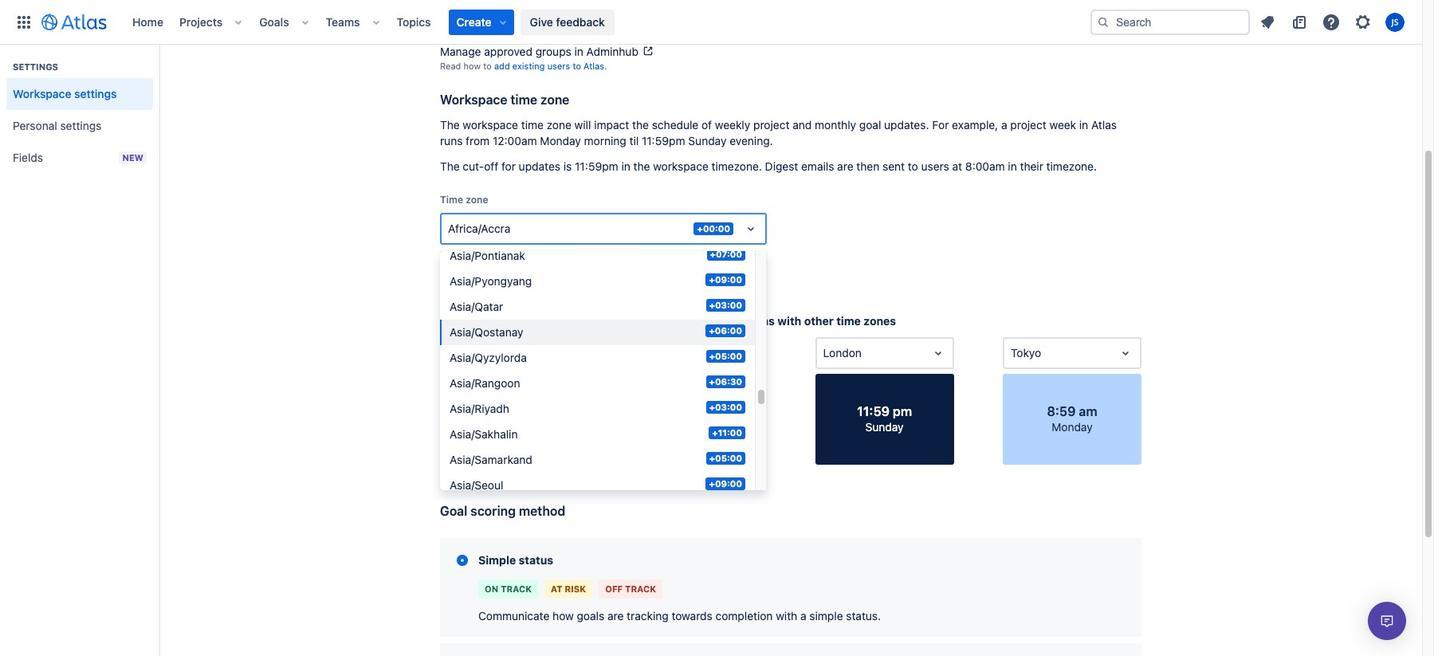 Task type: vqa. For each thing, say whether or not it's contained in the screenshot.


Task type: describe. For each thing, give the bounding box(es) containing it.
1 vertical spatial the
[[633, 159, 650, 173]]

digest
[[765, 159, 798, 173]]

aligns
[[742, 314, 775, 328]]

with right anyone
[[474, 25, 491, 36]]

asia/pontianak
[[450, 249, 525, 262]]

off
[[605, 584, 623, 594]]

their
[[1020, 159, 1044, 173]]

1 vertical spatial off
[[640, 314, 656, 328]]

schedule
[[652, 118, 699, 132]]

week
[[1050, 118, 1076, 132]]

2 project from the left
[[1010, 118, 1047, 132]]

workspace for the cut-off for updates is 11:59pm in the workspace timezone. digest emails are then sent to users at 8:00am in their timezone.
[[653, 159, 709, 173]]

banner containing home
[[0, 0, 1422, 45]]

+05:00 for asia/qyzylorda
[[709, 351, 742, 361]]

in down addresses
[[574, 45, 583, 58]]

account image
[[1386, 12, 1405, 31]]

open image for 7:59 pm
[[741, 344, 760, 363]]

12:00am
[[493, 134, 537, 147]]

0 horizontal spatial to
[[483, 61, 492, 71]]

with left simple
[[776, 609, 797, 623]]

read how to add existing users to atlas.
[[440, 61, 607, 71]]

risk
[[565, 584, 586, 594]]

email
[[527, 25, 550, 36]]

morning
[[584, 134, 626, 147]]

goal
[[859, 118, 881, 132]]

create button
[[448, 9, 514, 35]]

4:59
[[484, 404, 513, 419]]

top element
[[10, 0, 1091, 44]]

sunday for 7:59 pm
[[678, 420, 716, 434]]

pm for 4:59 pm
[[516, 404, 535, 419]]

time inside the workspace time zone will impact the schedule of weekly project and monthly goal updates. for example, a project week in atlas runs from 12:00am monday morning til 11:59pm sunday evening.
[[521, 118, 544, 132]]

communicate
[[478, 609, 550, 623]]

towards
[[672, 609, 713, 623]]

personal settings
[[13, 119, 101, 132]]

verified
[[494, 25, 525, 36]]

existing
[[512, 61, 545, 71]]

fields
[[13, 151, 43, 164]]

+09:00 for asia/pyongyang
[[709, 274, 742, 285]]

here's
[[440, 314, 476, 328]]

1 vertical spatial of
[[593, 252, 602, 262]]

track for off track
[[625, 584, 656, 594]]

open image for 8:59 am
[[1116, 344, 1135, 363]]

a inside the workspace time zone will impact the schedule of weekly project and monthly goal updates. for example, a project week in atlas runs from 12:00am monday morning til 11:59pm sunday evening.
[[1001, 118, 1007, 132]]

7:59 pm sunday
[[672, 404, 722, 434]]

from
[[466, 134, 490, 147]]

projects
[[179, 15, 223, 28]]

1 vertical spatial a
[[800, 609, 807, 623]]

give feedback
[[530, 15, 605, 28]]

8:59 am monday
[[1047, 404, 1097, 434]]

london
[[823, 346, 862, 360]]

for
[[932, 118, 949, 132]]

asia/sakhalin
[[450, 427, 518, 441]]

8:59
[[1047, 404, 1076, 419]]

sent
[[883, 159, 905, 173]]

workspace for changes will be applied for all users of this workspace
[[622, 252, 667, 262]]

the workspace time zone will impact the schedule of weekly project and monthly goal updates. for example, a project week in atlas runs from 12:00am monday morning til 11:59pm sunday evening.
[[440, 118, 1117, 147]]

1 project from the left
[[753, 118, 790, 132]]

personal settings link
[[6, 110, 153, 142]]

save
[[450, 276, 475, 289]]

new york
[[636, 346, 684, 360]]

personal
[[13, 119, 57, 132]]

new
[[636, 346, 659, 360]]

goal
[[440, 504, 467, 518]]

home link
[[128, 9, 168, 35]]

completion
[[716, 609, 773, 623]]

manage for manage approved groups in adminhub
[[440, 45, 481, 58]]

feedback
[[556, 15, 605, 28]]

asia/qatar
[[450, 300, 503, 313]]

goals link
[[255, 9, 294, 35]]

asia/qostanay
[[450, 325, 523, 339]]

2 vertical spatial time
[[837, 314, 861, 328]]

how for to
[[464, 61, 481, 71]]

zone inside the workspace time zone will impact the schedule of weekly project and monthly goal updates. for example, a project week in atlas runs from 12:00am monday morning til 11:59pm sunday evening.
[[547, 118, 572, 132]]

manage approved domains in adminhub link
[[440, 10, 662, 23]]

create
[[456, 15, 492, 28]]

communicate how goals are tracking towards completion with a simple status.
[[478, 609, 881, 623]]

+03:00 for asia/qatar
[[709, 300, 742, 310]]

weekly
[[715, 118, 750, 132]]

0 vertical spatial users
[[547, 61, 570, 71]]

in inside the workspace time zone will impact the schedule of weekly project and monthly goal updates. for example, a project week in atlas runs from 12:00am monday morning til 11:59pm sunday evening.
[[1079, 118, 1088, 132]]

asia/qyzylorda
[[450, 351, 527, 364]]

method
[[519, 504, 565, 518]]

1 timezone. from the left
[[712, 159, 762, 173]]

cancel
[[500, 276, 537, 289]]

7:59
[[672, 404, 700, 419]]

workspace settings link
[[6, 78, 153, 110]]

teams
[[326, 15, 360, 28]]

notifications image
[[1258, 12, 1277, 31]]

zones
[[864, 314, 896, 328]]

read
[[440, 61, 461, 71]]

+11:00
[[712, 427, 742, 438]]

1 vertical spatial for
[[542, 252, 553, 262]]

at
[[551, 584, 563, 594]]

settings for personal settings
[[60, 119, 101, 132]]

simple
[[810, 609, 843, 623]]

home
[[132, 15, 163, 28]]

on track
[[485, 584, 532, 594]]

1 horizontal spatial africa/accra
[[671, 314, 739, 328]]

manage approved groups in adminhub link
[[440, 45, 654, 58]]

11:59pm inside the workspace time zone will impact the schedule of weekly project and monthly goal updates. for example, a project week in atlas runs from 12:00am monday morning til 11:59pm sunday evening.
[[642, 134, 685, 147]]

then
[[857, 159, 880, 173]]

settings
[[13, 61, 58, 72]]

time zone
[[440, 194, 488, 206]]

settings image
[[1354, 12, 1373, 31]]

+05:00 for asia/samarkand
[[709, 453, 742, 463]]

switch to... image
[[14, 12, 33, 31]]

off track
[[605, 584, 656, 594]]

on
[[485, 584, 498, 594]]

approved for groups
[[484, 45, 532, 58]]

topics link
[[392, 9, 436, 35]]

settings for workspace settings
[[74, 87, 117, 100]]

workspace settings
[[13, 87, 117, 100]]

evening.
[[730, 134, 773, 147]]

pm for 11:59 pm
[[893, 404, 912, 419]]

sunday inside the workspace time zone will impact the schedule of weekly project and monthly goal updates. for example, a project week in atlas runs from 12:00am monday morning til 11:59pm sunday evening.
[[688, 134, 727, 147]]

adminhub for groups
[[586, 45, 639, 58]]

how for goals
[[553, 609, 574, 623]]

example,
[[952, 118, 998, 132]]

los
[[448, 346, 466, 360]]

+09:00 for asia/seoul
[[709, 478, 742, 489]]

asia/riyadh
[[450, 402, 509, 415]]

asia/rangoon
[[450, 376, 520, 390]]

an external link image
[[642, 45, 654, 57]]



Task type: locate. For each thing, give the bounding box(es) containing it.
+06:30
[[709, 376, 742, 387]]

0 horizontal spatial pm
[[516, 404, 535, 419]]

pm inside "7:59 pm sunday"
[[703, 404, 722, 419]]

sunday for 4:59 pm
[[490, 420, 529, 434]]

scoring
[[471, 504, 516, 518]]

0 vertical spatial a
[[1001, 118, 1007, 132]]

of left "weekly"
[[702, 118, 712, 132]]

2 horizontal spatial to
[[908, 159, 918, 173]]

1 horizontal spatial open image
[[741, 344, 760, 363]]

impact
[[594, 118, 629, 132]]

1 horizontal spatial will
[[575, 118, 591, 132]]

manage inside manage approved domains in adminhub anyone with verified email addresses with these domains can
[[440, 10, 481, 23]]

1 vertical spatial users
[[921, 159, 949, 173]]

0 horizontal spatial for
[[501, 159, 516, 173]]

2 +09:00 from the top
[[709, 478, 742, 489]]

in
[[582, 10, 591, 23], [574, 45, 583, 58], [1079, 118, 1088, 132], [621, 159, 630, 173], [1008, 159, 1017, 173], [658, 314, 668, 328]]

with left the these
[[598, 25, 615, 36]]

0 horizontal spatial will
[[479, 252, 493, 262]]

asia/seoul
[[450, 478, 503, 492]]

users right 'all'
[[568, 252, 591, 262]]

in left atlas in the top right of the page
[[1079, 118, 1088, 132]]

how right read
[[464, 61, 481, 71]]

0 vertical spatial off
[[484, 159, 498, 173]]

1 horizontal spatial pm
[[703, 404, 722, 419]]

are
[[837, 159, 854, 173], [607, 609, 624, 623]]

open image
[[553, 344, 572, 363], [741, 344, 760, 363]]

workspace down settings
[[13, 87, 71, 100]]

give
[[530, 15, 553, 28]]

0 vertical spatial adminhub
[[594, 10, 646, 23]]

1 vertical spatial are
[[607, 609, 624, 623]]

to left add
[[483, 61, 492, 71]]

to left atlas.
[[573, 61, 581, 71]]

0 vertical spatial the
[[632, 118, 649, 132]]

1 pm from the left
[[516, 404, 535, 419]]

cut-
[[463, 159, 484, 173]]

0 vertical spatial +05:00
[[709, 351, 742, 361]]

+05:00
[[709, 351, 742, 361], [709, 453, 742, 463]]

0 vertical spatial +03:00
[[709, 300, 742, 310]]

1 vertical spatial the
[[440, 159, 460, 173]]

0 vertical spatial for
[[501, 159, 516, 173]]

workspace for workspace time zone
[[440, 92, 507, 107]]

1 vertical spatial how
[[479, 314, 502, 328]]

users left at
[[921, 159, 949, 173]]

workspace
[[13, 87, 71, 100], [440, 92, 507, 107]]

1 the from the top
[[440, 118, 460, 132]]

monday up "is"
[[540, 134, 581, 147]]

1 horizontal spatial a
[[1001, 118, 1007, 132]]

+03:00 for asia/riyadh
[[709, 402, 742, 412]]

to right sent on the right top of the page
[[908, 159, 918, 173]]

of left this
[[593, 252, 602, 262]]

search image
[[1097, 16, 1110, 28]]

workspace inside the workspace time zone will impact the schedule of weekly project and monthly goal updates. for example, a project week in atlas runs from 12:00am monday morning til 11:59pm sunday evening.
[[463, 118, 518, 132]]

1 vertical spatial manage
[[440, 45, 481, 58]]

adminhub up atlas.
[[586, 45, 639, 58]]

are right goals
[[607, 609, 624, 623]]

1 vertical spatial workspace
[[653, 159, 709, 173]]

cancel button
[[491, 270, 546, 296]]

4:59 pm sunday
[[484, 404, 535, 434]]

monday down 8:59 on the bottom right
[[1052, 420, 1093, 434]]

1 horizontal spatial domains
[[643, 25, 679, 36]]

1 approved from the top
[[484, 10, 532, 23]]

2 horizontal spatial pm
[[893, 404, 912, 419]]

zone up "is"
[[547, 118, 572, 132]]

0 horizontal spatial 11:59pm
[[526, 314, 573, 328]]

project up evening.
[[753, 118, 790, 132]]

africa/accra
[[448, 222, 511, 235], [671, 314, 739, 328]]

+03:00 up '+06:00'
[[709, 300, 742, 310]]

how down asia/qatar
[[479, 314, 502, 328]]

zone down add existing users to atlas. link
[[540, 92, 570, 107]]

1 vertical spatial time
[[521, 118, 544, 132]]

will inside the workspace time zone will impact the schedule of weekly project and monthly goal updates. for example, a project week in atlas runs from 12:00am monday morning til 11:59pm sunday evening.
[[575, 118, 591, 132]]

0 horizontal spatial off
[[484, 159, 498, 173]]

open image for 11:59 pm
[[928, 344, 948, 363]]

0 horizontal spatial are
[[607, 609, 624, 623]]

1 horizontal spatial track
[[625, 584, 656, 594]]

workspace down read
[[440, 92, 507, 107]]

manage up read
[[440, 45, 481, 58]]

the inside the workspace time zone will impact the schedule of weekly project and monthly goal updates. for example, a project week in atlas runs from 12:00am monday morning til 11:59pm sunday evening.
[[440, 118, 460, 132]]

simple status
[[478, 553, 553, 567]]

+00:00
[[697, 223, 730, 234]]

zone
[[540, 92, 570, 107], [547, 118, 572, 132], [466, 194, 488, 206]]

angeles
[[469, 346, 511, 360]]

2 pm from the left
[[703, 404, 722, 419]]

0 vertical spatial workspace
[[463, 118, 518, 132]]

in down til
[[621, 159, 630, 173]]

teams link
[[321, 9, 365, 35]]

2 vertical spatial zone
[[466, 194, 488, 206]]

for left 'all'
[[542, 252, 553, 262]]

the
[[440, 118, 460, 132], [440, 159, 460, 173]]

+09:00 down +11:00
[[709, 478, 742, 489]]

open image for 4:59 pm
[[553, 344, 572, 363]]

of inside the workspace time zone will impact the schedule of weekly project and monthly goal updates. for example, a project week in atlas runs from 12:00am monday morning til 11:59pm sunday evening.
[[702, 118, 712, 132]]

tokyo
[[1011, 346, 1041, 360]]

open image right angeles on the left of the page
[[553, 344, 572, 363]]

monday inside 8:59 am monday
[[1052, 420, 1093, 434]]

at
[[952, 159, 962, 173]]

1 vertical spatial will
[[479, 252, 493, 262]]

updates.
[[884, 118, 929, 132]]

for down 12:00am
[[501, 159, 516, 173]]

11:59 pm sunday
[[857, 404, 912, 434]]

zone right the time
[[466, 194, 488, 206]]

1 manage from the top
[[440, 10, 481, 23]]

2 timezone. from the left
[[1047, 159, 1097, 173]]

monday
[[540, 134, 581, 147], [1052, 420, 1093, 434]]

2 manage from the top
[[440, 45, 481, 58]]

1 +03:00 from the top
[[709, 300, 742, 310]]

approved up verified
[[484, 10, 532, 23]]

group
[[6, 45, 153, 179]]

track for on track
[[501, 584, 532, 594]]

Search field
[[1091, 9, 1250, 35]]

0 vertical spatial +09:00
[[709, 274, 742, 285]]

1 vertical spatial monday
[[1052, 420, 1093, 434]]

11:59pm down schedule on the top
[[642, 134, 685, 147]]

0 vertical spatial africa/accra
[[448, 222, 511, 235]]

manage approved groups in adminhub
[[440, 45, 639, 58]]

with left other
[[778, 314, 801, 328]]

the cut-off for updates is 11:59pm in the workspace timezone. digest emails are then sent to users at 8:00am in their timezone.
[[440, 159, 1097, 173]]

0 horizontal spatial open image
[[553, 344, 572, 363]]

how for the
[[479, 314, 502, 328]]

is
[[563, 159, 572, 173]]

1 horizontal spatial are
[[837, 159, 854, 173]]

sunday inside 4:59 pm sunday
[[490, 420, 529, 434]]

off
[[484, 159, 498, 173], [640, 314, 656, 328]]

will up morning on the left top of the page
[[575, 118, 591, 132]]

settings up personal settings link
[[74, 87, 117, 100]]

off down "from"
[[484, 159, 498, 173]]

approved up add
[[484, 45, 532, 58]]

this
[[604, 252, 619, 262]]

+05:00 up +06:30 on the bottom of page
[[709, 351, 742, 361]]

pm for 7:59 pm
[[703, 404, 722, 419]]

1 vertical spatial zone
[[547, 118, 572, 132]]

monthly
[[815, 118, 856, 132]]

0 horizontal spatial monday
[[540, 134, 581, 147]]

0 vertical spatial of
[[702, 118, 712, 132]]

are left then
[[837, 159, 854, 173]]

the down 'cancel' button
[[505, 314, 523, 328]]

2 open image from the left
[[741, 344, 760, 363]]

users
[[547, 61, 570, 71], [921, 159, 949, 173], [568, 252, 591, 262]]

sunday left cut
[[575, 314, 617, 328]]

pm
[[516, 404, 535, 419], [703, 404, 722, 419], [893, 404, 912, 419]]

til
[[629, 134, 639, 147]]

emails
[[801, 159, 834, 173]]

workspace inside "link"
[[13, 87, 71, 100]]

+09:00
[[709, 274, 742, 285], [709, 478, 742, 489]]

2 horizontal spatial 11:59pm
[[642, 134, 685, 147]]

users down groups
[[547, 61, 570, 71]]

open image down aligns
[[741, 344, 760, 363]]

1 horizontal spatial project
[[1010, 118, 1047, 132]]

2 +05:00 from the top
[[709, 453, 742, 463]]

workspace for workspace settings
[[13, 87, 71, 100]]

1 +05:00 from the top
[[709, 351, 742, 361]]

2 vertical spatial users
[[568, 252, 591, 262]]

open intercom messenger image
[[1378, 611, 1397, 631]]

1 horizontal spatial timezone.
[[1047, 159, 1097, 173]]

how left goals
[[553, 609, 574, 623]]

0 vertical spatial how
[[464, 61, 481, 71]]

None text field
[[823, 345, 826, 361], [1011, 345, 1014, 361], [823, 345, 826, 361], [1011, 345, 1014, 361]]

in left "their"
[[1008, 159, 1017, 173]]

1 +09:00 from the top
[[709, 274, 742, 285]]

1 vertical spatial +05:00
[[709, 453, 742, 463]]

sunday inside '11:59 pm sunday'
[[866, 420, 904, 434]]

0 vertical spatial zone
[[540, 92, 570, 107]]

0 vertical spatial domains
[[535, 10, 579, 23]]

2 vertical spatial how
[[553, 609, 574, 623]]

goal scoring method
[[440, 504, 565, 518]]

2 vertical spatial 11:59pm
[[526, 314, 573, 328]]

0 horizontal spatial of
[[593, 252, 602, 262]]

0 vertical spatial 11:59pm
[[642, 134, 685, 147]]

2 vertical spatial workspace
[[622, 252, 667, 262]]

for
[[501, 159, 516, 173], [542, 252, 553, 262]]

1 horizontal spatial of
[[702, 118, 712, 132]]

adminhub up the these
[[594, 10, 646, 23]]

will
[[575, 118, 591, 132], [479, 252, 493, 262]]

los angeles
[[448, 346, 511, 360]]

1 vertical spatial settings
[[60, 119, 101, 132]]

the down til
[[633, 159, 650, 173]]

the up til
[[632, 118, 649, 132]]

adminhub for domains
[[594, 10, 646, 23]]

approved inside manage approved domains in adminhub anyone with verified email addresses with these domains can
[[484, 10, 532, 23]]

in up addresses
[[582, 10, 591, 23]]

workspace right this
[[622, 252, 667, 262]]

workspace
[[463, 118, 518, 132], [653, 159, 709, 173], [622, 252, 667, 262]]

0 vertical spatial approved
[[484, 10, 532, 23]]

1 vertical spatial +03:00
[[709, 402, 742, 412]]

0 horizontal spatial domains
[[535, 10, 579, 23]]

goals
[[259, 15, 289, 28]]

None text field
[[448, 221, 451, 237]]

these
[[618, 25, 641, 36]]

+03:00
[[709, 300, 742, 310], [709, 402, 742, 412]]

york
[[662, 346, 684, 360]]

other
[[804, 314, 834, 328]]

1 horizontal spatial workspace
[[440, 92, 507, 107]]

the left cut-
[[440, 159, 460, 173]]

timezone. down evening.
[[712, 159, 762, 173]]

1 track from the left
[[501, 584, 532, 594]]

1 horizontal spatial for
[[542, 252, 553, 262]]

0 vertical spatial will
[[575, 118, 591, 132]]

pm inside 4:59 pm sunday
[[516, 404, 535, 419]]

1 horizontal spatial to
[[573, 61, 581, 71]]

11:59pm down 'cancel' button
[[526, 314, 573, 328]]

pm right 11:59
[[893, 404, 912, 419]]

open image
[[741, 219, 761, 238], [928, 344, 948, 363], [1116, 344, 1135, 363]]

0 horizontal spatial open image
[[741, 219, 761, 238]]

0 vertical spatial manage
[[440, 10, 481, 23]]

+03:00 down +06:30 on the bottom of page
[[709, 402, 742, 412]]

sunday down 7:59
[[678, 420, 716, 434]]

tracking
[[627, 609, 669, 623]]

2 +03:00 from the top
[[709, 402, 742, 412]]

in inside manage approved domains in adminhub anyone with verified email addresses with these domains can
[[582, 10, 591, 23]]

1 vertical spatial +09:00
[[709, 478, 742, 489]]

1 vertical spatial 11:59pm
[[575, 159, 618, 173]]

a right example,
[[1001, 118, 1007, 132]]

the for the cut-off for updates is 11:59pm in the workspace timezone. digest emails are then sent to users at 8:00am in their timezone.
[[440, 159, 460, 173]]

africa/accra up york
[[671, 314, 739, 328]]

sunday inside "7:59 pm sunday"
[[678, 420, 716, 434]]

1 horizontal spatial open image
[[928, 344, 948, 363]]

groups
[[535, 45, 571, 58]]

how
[[464, 61, 481, 71], [479, 314, 502, 328], [553, 609, 574, 623]]

all
[[556, 252, 565, 262]]

0 horizontal spatial workspace
[[13, 87, 71, 100]]

anyone
[[440, 25, 471, 36]]

the for the workspace time zone will impact the schedule of weekly project and monthly goal updates. for example, a project week in atlas runs from 12:00am monday morning til 11:59pm sunday evening.
[[440, 118, 460, 132]]

sunday down 11:59
[[866, 420, 904, 434]]

settings inside "link"
[[74, 87, 117, 100]]

add
[[494, 61, 510, 71]]

time up 12:00am
[[521, 118, 544, 132]]

will left the be
[[479, 252, 493, 262]]

+09:00 down +07:00
[[709, 274, 742, 285]]

0 vertical spatial monday
[[540, 134, 581, 147]]

and
[[793, 118, 812, 132]]

1 vertical spatial domains
[[643, 25, 679, 36]]

3 pm from the left
[[893, 404, 912, 419]]

+05:00 down +11:00
[[709, 453, 742, 463]]

pm up +11:00
[[703, 404, 722, 419]]

track right 'off'
[[625, 584, 656, 594]]

time
[[440, 194, 463, 206]]

1 vertical spatial africa/accra
[[671, 314, 739, 328]]

timezone.
[[712, 159, 762, 173], [1047, 159, 1097, 173]]

in up new york
[[658, 314, 668, 328]]

time right other
[[837, 314, 861, 328]]

settings down 'workspace settings' "link"
[[60, 119, 101, 132]]

2 track from the left
[[625, 584, 656, 594]]

monday inside the workspace time zone will impact the schedule of weekly project and monthly goal updates. for example, a project week in atlas runs from 12:00am monday morning til 11:59pm sunday evening.
[[540, 134, 581, 147]]

2 horizontal spatial open image
[[1116, 344, 1135, 363]]

0 vertical spatial are
[[837, 159, 854, 173]]

1 vertical spatial approved
[[484, 45, 532, 58]]

timezone. right "their"
[[1047, 159, 1097, 173]]

1 vertical spatial adminhub
[[586, 45, 639, 58]]

1 horizontal spatial monday
[[1052, 420, 1093, 434]]

africa/accra up asia/pontianak
[[448, 222, 511, 235]]

manage for manage approved domains in adminhub anyone with verified email addresses with these domains can
[[440, 10, 481, 23]]

workspace down schedule on the top
[[653, 159, 709, 173]]

sunday down 4:59
[[490, 420, 529, 434]]

a left simple
[[800, 609, 807, 623]]

atlas.
[[584, 61, 607, 71]]

0 horizontal spatial a
[[800, 609, 807, 623]]

off right cut
[[640, 314, 656, 328]]

goals
[[577, 609, 604, 623]]

0 horizontal spatial project
[[753, 118, 790, 132]]

asia/pyongyang
[[450, 274, 532, 288]]

track
[[501, 584, 532, 594], [625, 584, 656, 594]]

here's how the 11:59pm sunday cut off in africa/accra aligns with other time zones
[[440, 314, 896, 328]]

sunday down "weekly"
[[688, 134, 727, 147]]

11:59pm down morning on the left top of the page
[[575, 159, 618, 173]]

0 horizontal spatial timezone.
[[712, 159, 762, 173]]

0 horizontal spatial track
[[501, 584, 532, 594]]

0 vertical spatial time
[[511, 92, 537, 107]]

sunday for 11:59 pm
[[866, 420, 904, 434]]

manage up anyone
[[440, 10, 481, 23]]

2 vertical spatial the
[[505, 314, 523, 328]]

+07:00
[[710, 249, 742, 259]]

pm right 4:59
[[516, 404, 535, 419]]

1 horizontal spatial off
[[640, 314, 656, 328]]

0 horizontal spatial africa/accra
[[448, 222, 511, 235]]

0 vertical spatial settings
[[74, 87, 117, 100]]

1 open image from the left
[[553, 344, 572, 363]]

status
[[519, 553, 553, 567]]

banner
[[0, 0, 1422, 45]]

2 the from the top
[[440, 159, 460, 173]]

group containing workspace settings
[[6, 45, 153, 179]]

project left week
[[1010, 118, 1047, 132]]

the inside the workspace time zone will impact the schedule of weekly project and monthly goal updates. for example, a project week in atlas runs from 12:00am monday morning til 11:59pm sunday evening.
[[632, 118, 649, 132]]

project
[[753, 118, 790, 132], [1010, 118, 1047, 132]]

pm inside '11:59 pm sunday'
[[893, 404, 912, 419]]

+06:00
[[709, 325, 742, 336]]

time down read how to add existing users to atlas.
[[511, 92, 537, 107]]

help image
[[1322, 12, 1341, 31]]

manage approved domains in adminhub anyone with verified email addresses with these domains can
[[440, 10, 699, 36]]

2 approved from the top
[[484, 45, 532, 58]]

track right on
[[501, 584, 532, 594]]

workspace up "from"
[[463, 118, 518, 132]]

adminhub inside manage approved domains in adminhub anyone with verified email addresses with these domains can
[[594, 10, 646, 23]]

simple
[[478, 553, 516, 567]]

approved for domains
[[484, 10, 532, 23]]

0 vertical spatial the
[[440, 118, 460, 132]]

save button
[[440, 270, 485, 296]]

topics
[[397, 15, 431, 28]]

1 horizontal spatial 11:59pm
[[575, 159, 618, 173]]

the up the runs
[[440, 118, 460, 132]]



